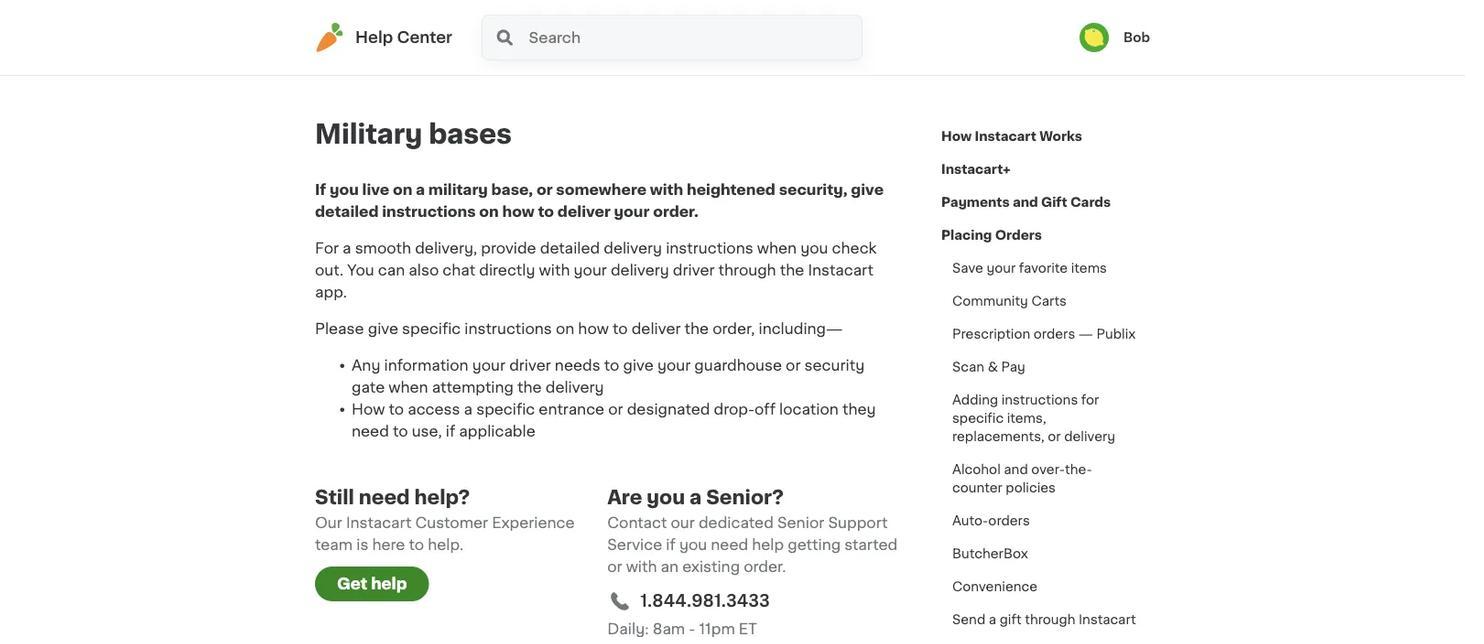 Task type: vqa. For each thing, say whether or not it's contained in the screenshot.
rightmost 5
no



Task type: locate. For each thing, give the bounding box(es) containing it.
your inside for a smooth delivery, provide detailed delivery instructions when you check out. you can also chat directly with your delivery driver through the instacart app.
[[574, 263, 607, 278]]

and up policies
[[1004, 463, 1028, 476]]

0 horizontal spatial help
[[371, 577, 407, 592]]

to inside if you live on a military base, or somewhere with heightened security, give detailed instructions on how to deliver your order.
[[538, 204, 554, 219]]

0 vertical spatial how
[[502, 204, 535, 219]]

directly
[[479, 263, 535, 278]]

a inside for a smooth delivery, provide detailed delivery instructions when you check out. you can also chat directly with your delivery driver through the instacart app.
[[343, 241, 351, 256]]

or inside adding instructions for specific items, replacements, or delivery
[[1048, 431, 1061, 443]]

delivery
[[604, 241, 662, 256], [611, 263, 669, 278], [546, 380, 604, 395], [1065, 431, 1116, 443]]

0 vertical spatial need
[[352, 424, 389, 439]]

2 horizontal spatial the
[[780, 263, 805, 278]]

with right 'directly'
[[539, 263, 570, 278]]

and left gift
[[1013, 196, 1038, 209]]

on down base,
[[479, 204, 499, 219]]

our
[[671, 516, 695, 530]]

prescription orders — publix
[[953, 328, 1136, 341]]

any
[[352, 358, 381, 373]]

a left 'military'
[[416, 182, 425, 197]]

orders inside "link"
[[1034, 328, 1076, 341]]

0 vertical spatial driver
[[673, 263, 715, 278]]

carts
[[1032, 295, 1067, 308]]

Search search field
[[527, 16, 862, 60]]

through inside for a smooth delivery, provide detailed delivery instructions when you check out. you can also chat directly with your delivery driver through the instacart app.
[[719, 263, 776, 278]]

and for alcohol
[[1004, 463, 1028, 476]]

delivery inside adding instructions for specific items, replacements, or delivery
[[1065, 431, 1116, 443]]

your
[[614, 204, 650, 219], [987, 262, 1016, 275], [574, 263, 607, 278], [472, 358, 506, 373], [658, 358, 691, 373]]

still
[[315, 488, 354, 507]]

0 horizontal spatial orders
[[989, 515, 1030, 528]]

with inside for a smooth delivery, provide detailed delivery instructions when you check out. you can also chat directly with your delivery driver through the instacart app.
[[539, 263, 570, 278]]

your down the somewhere
[[614, 204, 650, 219]]

1 vertical spatial deliver
[[632, 322, 681, 336]]

or inside are you a senior? contact our dedicated senior support service if you need help getting started or with an existing order.
[[607, 560, 622, 574]]

community
[[953, 295, 1029, 308]]

user avatar image
[[1080, 23, 1109, 52]]

0 horizontal spatial deliver
[[558, 204, 611, 219]]

1 vertical spatial order.
[[744, 560, 786, 574]]

when
[[757, 241, 797, 256], [389, 380, 428, 395]]

how up needs
[[578, 322, 609, 336]]

a down attempting
[[464, 402, 473, 417]]

need down gate
[[352, 424, 389, 439]]

0 vertical spatial deliver
[[558, 204, 611, 219]]

items,
[[1007, 412, 1047, 425]]

you right if
[[330, 182, 359, 197]]

instructions down 'military'
[[382, 204, 476, 219]]

1 horizontal spatial order.
[[744, 560, 786, 574]]

if
[[446, 424, 456, 439], [666, 538, 676, 552]]

specific inside adding instructions for specific items, replacements, or delivery
[[953, 412, 1004, 425]]

please
[[315, 322, 364, 336]]

or up the over-
[[1048, 431, 1061, 443]]

with inside are you a senior? contact our dedicated senior support service if you need help getting started or with an existing order.
[[626, 560, 657, 574]]

2 horizontal spatial on
[[556, 322, 575, 336]]

help
[[752, 538, 784, 552], [371, 577, 407, 592]]

1 vertical spatial when
[[389, 380, 428, 395]]

0 vertical spatial on
[[393, 182, 413, 197]]

0 vertical spatial the
[[780, 263, 805, 278]]

the up entrance
[[518, 380, 542, 395]]

a right 'for'
[[343, 241, 351, 256]]

0 vertical spatial with
[[650, 182, 684, 197]]

1 horizontal spatial give
[[623, 358, 654, 373]]

butcherbox link
[[942, 538, 1039, 571]]

0 horizontal spatial how
[[352, 402, 385, 417]]

help.
[[428, 538, 464, 552]]

0 horizontal spatial give
[[368, 322, 398, 336]]

give up designated
[[623, 358, 654, 373]]

0 vertical spatial and
[[1013, 196, 1038, 209]]

1 vertical spatial on
[[479, 204, 499, 219]]

1 vertical spatial driver
[[509, 358, 551, 373]]

the inside for a smooth delivery, provide detailed delivery instructions when you check out. you can also chat directly with your delivery driver through the instacart app.
[[780, 263, 805, 278]]

alcohol and over-the- counter policies
[[953, 463, 1092, 495]]

1 horizontal spatial the
[[685, 322, 709, 336]]

instructions inside adding instructions for specific items, replacements, or delivery
[[1002, 394, 1078, 407]]

specific up applicable
[[476, 402, 535, 417]]

specific down adding
[[953, 412, 1004, 425]]

dedicated
[[699, 516, 774, 530]]

save your favorite items
[[953, 262, 1107, 275]]

the left order,
[[685, 322, 709, 336]]

instacart+ link
[[942, 153, 1011, 186]]

0 horizontal spatial order.
[[653, 204, 699, 219]]

get
[[337, 577, 368, 592]]

deliver
[[558, 204, 611, 219], [632, 322, 681, 336]]

placing
[[942, 229, 992, 242]]

order. down heightened
[[653, 204, 699, 219]]

0 vertical spatial help
[[752, 538, 784, 552]]

give right security,
[[851, 182, 884, 197]]

publix
[[1097, 328, 1136, 341]]

your up attempting
[[472, 358, 506, 373]]

driver inside for a smooth delivery, provide detailed delivery instructions when you check out. you can also chat directly with your delivery driver through the instacart app.
[[673, 263, 715, 278]]

et
[[739, 622, 758, 637]]

how down base,
[[502, 204, 535, 219]]

how up instacart+ "link"
[[942, 130, 972, 143]]

1 vertical spatial help
[[371, 577, 407, 592]]

or right base,
[[537, 182, 553, 197]]

1 horizontal spatial on
[[479, 204, 499, 219]]

detailed down if you live on a military base, or somewhere with heightened security, give detailed instructions on how to deliver your order.
[[540, 241, 600, 256]]

smooth
[[355, 241, 411, 256]]

how
[[942, 130, 972, 143], [352, 402, 385, 417]]

convenience link
[[942, 571, 1049, 604]]

0 vertical spatial if
[[446, 424, 456, 439]]

your up please give specific instructions on how to deliver the order, including—
[[574, 263, 607, 278]]

with for senior?
[[626, 560, 657, 574]]

1 vertical spatial need
[[359, 488, 410, 507]]

instructions inside if you live on a military base, or somewhere with heightened security, give detailed instructions on how to deliver your order.
[[382, 204, 476, 219]]

through up order,
[[719, 263, 776, 278]]

instacart
[[975, 130, 1037, 143], [808, 263, 874, 278], [346, 516, 412, 530], [1079, 614, 1136, 627]]

the inside any information your driver needs to give your guardhouse or security gate when attempting the delivery how to access a specific entrance or designated drop-off location they need to use, if applicable
[[518, 380, 542, 395]]

to inside the still need help? our instacart customer experience team is here to help.
[[409, 538, 424, 552]]

1 horizontal spatial help
[[752, 538, 784, 552]]

designated
[[627, 402, 710, 417]]

1 vertical spatial the
[[685, 322, 709, 336]]

detailed down if
[[315, 204, 379, 219]]

0 horizontal spatial on
[[393, 182, 413, 197]]

live
[[362, 182, 389, 197]]

1 horizontal spatial when
[[757, 241, 797, 256]]

auto-orders
[[953, 515, 1030, 528]]

a
[[416, 182, 425, 197], [343, 241, 351, 256], [464, 402, 473, 417], [690, 488, 702, 507], [989, 614, 997, 627]]

1 horizontal spatial orders
[[1034, 328, 1076, 341]]

a inside any information your driver needs to give your guardhouse or security gate when attempting the delivery how to access a specific entrance or designated drop-off location they need to use, if applicable
[[464, 402, 473, 417]]

are
[[607, 488, 642, 507]]

1 vertical spatial if
[[666, 538, 676, 552]]

help down the dedicated on the bottom
[[752, 538, 784, 552]]

or down "service"
[[607, 560, 622, 574]]

security
[[805, 358, 865, 373]]

0 horizontal spatial how
[[502, 204, 535, 219]]

need
[[352, 424, 389, 439], [359, 488, 410, 507], [711, 538, 748, 552]]

2 vertical spatial need
[[711, 538, 748, 552]]

0 vertical spatial orders
[[1034, 328, 1076, 341]]

1 vertical spatial through
[[1025, 614, 1076, 627]]

specific up information
[[402, 322, 461, 336]]

you
[[330, 182, 359, 197], [801, 241, 829, 256], [647, 488, 685, 507], [680, 538, 707, 552]]

1 horizontal spatial specific
[[476, 402, 535, 417]]

and for payments
[[1013, 196, 1038, 209]]

orders
[[995, 229, 1042, 242]]

entrance
[[539, 402, 605, 417]]

how inside if you live on a military base, or somewhere with heightened security, give detailed instructions on how to deliver your order.
[[502, 204, 535, 219]]

give up any on the left of the page
[[368, 322, 398, 336]]

order.
[[653, 204, 699, 219], [744, 560, 786, 574]]

0 horizontal spatial if
[[446, 424, 456, 439]]

instructions down 'directly'
[[465, 322, 552, 336]]

or
[[537, 182, 553, 197], [786, 358, 801, 373], [608, 402, 623, 417], [1048, 431, 1061, 443], [607, 560, 622, 574]]

help center
[[355, 30, 453, 45]]

1 vertical spatial and
[[1004, 463, 1028, 476]]

how instacart works link
[[942, 120, 1083, 153]]

order. inside if you live on a military base, or somewhere with heightened security, give detailed instructions on how to deliver your order.
[[653, 204, 699, 219]]

senior?
[[706, 488, 784, 507]]

on right live
[[393, 182, 413, 197]]

driver up order,
[[673, 263, 715, 278]]

instructions up items,
[[1002, 394, 1078, 407]]

help inside button
[[371, 577, 407, 592]]

0 horizontal spatial detailed
[[315, 204, 379, 219]]

1 horizontal spatial through
[[1025, 614, 1076, 627]]

you left check
[[801, 241, 829, 256]]

give
[[851, 182, 884, 197], [368, 322, 398, 336], [623, 358, 654, 373]]

on up needs
[[556, 322, 575, 336]]

0 vertical spatial give
[[851, 182, 884, 197]]

an
[[661, 560, 679, 574]]

orders left —
[[1034, 328, 1076, 341]]

payments and gift cards link
[[942, 186, 1111, 219]]

0 vertical spatial how
[[942, 130, 972, 143]]

or inside if you live on a military base, or somewhere with heightened security, give detailed instructions on how to deliver your order.
[[537, 182, 553, 197]]

specific
[[402, 322, 461, 336], [476, 402, 535, 417], [953, 412, 1004, 425]]

when inside for a smooth delivery, provide detailed delivery instructions when you check out. you can also chat directly with your delivery driver through the instacart app.
[[757, 241, 797, 256]]

works
[[1040, 130, 1083, 143]]

you inside if you live on a military base, or somewhere with heightened security, give detailed instructions on how to deliver your order.
[[330, 182, 359, 197]]

need down the dedicated on the bottom
[[711, 538, 748, 552]]

through right gift
[[1025, 614, 1076, 627]]

instructions down heightened
[[666, 241, 754, 256]]

how down gate
[[352, 402, 385, 417]]

community carts link
[[942, 285, 1078, 318]]

1 horizontal spatial how
[[578, 322, 609, 336]]

location
[[780, 402, 839, 417]]

0 vertical spatial when
[[757, 241, 797, 256]]

can
[[378, 263, 405, 278]]

—
[[1079, 328, 1094, 341]]

if
[[315, 182, 326, 197]]

daily: 8am - 11pm et
[[607, 622, 758, 637]]

1 vertical spatial detailed
[[540, 241, 600, 256]]

the up including—
[[780, 263, 805, 278]]

give inside any information your driver needs to give your guardhouse or security gate when attempting the delivery how to access a specific entrance or designated drop-off location they need to use, if applicable
[[623, 358, 654, 373]]

for
[[1082, 394, 1099, 407]]

instructions
[[382, 204, 476, 219], [666, 241, 754, 256], [465, 322, 552, 336], [1002, 394, 1078, 407]]

when down information
[[389, 380, 428, 395]]

drop-
[[714, 402, 755, 417]]

existing
[[683, 560, 740, 574]]

heightened
[[687, 182, 776, 197]]

1 vertical spatial orders
[[989, 515, 1030, 528]]

2 vertical spatial with
[[626, 560, 657, 574]]

1 horizontal spatial if
[[666, 538, 676, 552]]

is
[[357, 538, 369, 552]]

if up an
[[666, 538, 676, 552]]

deliver left order,
[[632, 322, 681, 336]]

0 vertical spatial through
[[719, 263, 776, 278]]

1 vertical spatial with
[[539, 263, 570, 278]]

and inside alcohol and over-the- counter policies
[[1004, 463, 1028, 476]]

deliver inside if you live on a military base, or somewhere with heightened security, give detailed instructions on how to deliver your order.
[[558, 204, 611, 219]]

or right entrance
[[608, 402, 623, 417]]

0 horizontal spatial when
[[389, 380, 428, 395]]

save
[[953, 262, 984, 275]]

with down "service"
[[626, 560, 657, 574]]

how
[[502, 204, 535, 219], [578, 322, 609, 336]]

orders up butcherbox link
[[989, 515, 1030, 528]]

started
[[845, 538, 898, 552]]

0 horizontal spatial driver
[[509, 358, 551, 373]]

senior
[[778, 516, 825, 530]]

with for delivery,
[[539, 263, 570, 278]]

2 vertical spatial give
[[623, 358, 654, 373]]

help right get
[[371, 577, 407, 592]]

0 horizontal spatial through
[[719, 263, 776, 278]]

on
[[393, 182, 413, 197], [479, 204, 499, 219], [556, 322, 575, 336]]

2 horizontal spatial specific
[[953, 412, 1004, 425]]

0 horizontal spatial the
[[518, 380, 542, 395]]

need up here
[[359, 488, 410, 507]]

1 horizontal spatial detailed
[[540, 241, 600, 256]]

to
[[538, 204, 554, 219], [613, 322, 628, 336], [604, 358, 620, 373], [389, 402, 404, 417], [393, 424, 408, 439], [409, 538, 424, 552]]

deliver down the somewhere
[[558, 204, 611, 219]]

instructions inside for a smooth delivery, provide detailed delivery instructions when you check out. you can also chat directly with your delivery driver through the instacart app.
[[666, 241, 754, 256]]

send a gift through instacart link
[[942, 604, 1147, 637]]

order. for on
[[653, 204, 699, 219]]

instacart inside the still need help? our instacart customer experience team is here to help.
[[346, 516, 412, 530]]

order. down the dedicated on the bottom
[[744, 560, 786, 574]]

2 horizontal spatial give
[[851, 182, 884, 197]]

0 vertical spatial detailed
[[315, 204, 379, 219]]

and inside payments and gift cards link
[[1013, 196, 1038, 209]]

driver left needs
[[509, 358, 551, 373]]

when down security,
[[757, 241, 797, 256]]

1.844.981.3433
[[640, 594, 770, 610]]

if right use,
[[446, 424, 456, 439]]

your right 'save' on the top right of the page
[[987, 262, 1016, 275]]

order. inside are you a senior? contact our dedicated senior support service if you need help getting started or with an existing order.
[[744, 560, 786, 574]]

a up our
[[690, 488, 702, 507]]

needs
[[555, 358, 601, 373]]

1 horizontal spatial driver
[[673, 263, 715, 278]]

prescription
[[953, 328, 1031, 341]]

delivery,
[[415, 241, 477, 256]]

1 vertical spatial how
[[352, 402, 385, 417]]

experience
[[492, 516, 575, 530]]

2 vertical spatial the
[[518, 380, 542, 395]]

0 vertical spatial order.
[[653, 204, 699, 219]]

your inside if you live on a military base, or somewhere with heightened security, give detailed instructions on how to deliver your order.
[[614, 204, 650, 219]]

with left heightened
[[650, 182, 684, 197]]



Task type: describe. For each thing, give the bounding box(es) containing it.
instacart inside for a smooth delivery, provide detailed delivery instructions when you check out. you can also chat directly with your delivery driver through the instacart app.
[[808, 263, 874, 278]]

you inside for a smooth delivery, provide detailed delivery instructions when you check out. you can also chat directly with your delivery driver through the instacart app.
[[801, 241, 829, 256]]

or down including—
[[786, 358, 801, 373]]

a inside are you a senior? contact our dedicated senior support service if you need help getting started or with an existing order.
[[690, 488, 702, 507]]

alcohol
[[953, 463, 1001, 476]]

if you live on a military base, or somewhere with heightened security, give detailed instructions on how to deliver your order.
[[315, 182, 884, 219]]

1 horizontal spatial how
[[942, 130, 972, 143]]

items
[[1071, 262, 1107, 275]]

daily:
[[607, 622, 649, 637]]

still need help? our instacart customer experience team is here to help.
[[315, 488, 575, 552]]

send
[[953, 614, 986, 627]]

need inside any information your driver needs to give your guardhouse or security gate when attempting the delivery how to access a specific entrance or designated drop-off location they need to use, if applicable
[[352, 424, 389, 439]]

11pm
[[699, 622, 735, 637]]

out.
[[315, 263, 344, 278]]

0 horizontal spatial specific
[[402, 322, 461, 336]]

need inside are you a senior? contact our dedicated senior support service if you need help getting started or with an existing order.
[[711, 538, 748, 552]]

orders for prescription
[[1034, 328, 1076, 341]]

butcherbox
[[953, 548, 1028, 561]]

customer
[[415, 516, 488, 530]]

driver inside any information your driver needs to give your guardhouse or security gate when attempting the delivery how to access a specific entrance or designated drop-off location they need to use, if applicable
[[509, 358, 551, 373]]

guardhouse
[[695, 358, 782, 373]]

center
[[397, 30, 453, 45]]

if inside are you a senior? contact our dedicated senior support service if you need help getting started or with an existing order.
[[666, 538, 676, 552]]

scan & pay link
[[942, 351, 1037, 384]]

adding
[[953, 394, 999, 407]]

chat
[[443, 263, 476, 278]]

you up our
[[647, 488, 685, 507]]

detailed inside if you live on a military base, or somewhere with heightened security, give detailed instructions on how to deliver your order.
[[315, 204, 379, 219]]

1 vertical spatial give
[[368, 322, 398, 336]]

any information your driver needs to give your guardhouse or security gate when attempting the delivery how to access a specific entrance or designated drop-off location they need to use, if applicable
[[352, 358, 876, 439]]

1 vertical spatial how
[[578, 322, 609, 336]]

the-
[[1065, 463, 1092, 476]]

payments and gift cards
[[942, 196, 1111, 209]]

auto-
[[953, 515, 989, 528]]

save your favorite items link
[[942, 252, 1118, 285]]

support
[[828, 516, 888, 530]]

get help
[[337, 577, 407, 592]]

1 horizontal spatial deliver
[[632, 322, 681, 336]]

orders for auto-
[[989, 515, 1030, 528]]

including—
[[759, 322, 843, 336]]

give inside if you live on a military base, or somewhere with heightened security, give detailed instructions on how to deliver your order.
[[851, 182, 884, 197]]

2 vertical spatial on
[[556, 322, 575, 336]]

instacart image
[[315, 23, 344, 52]]

prescription orders — publix link
[[942, 318, 1147, 351]]

you
[[347, 263, 374, 278]]

bob link
[[1080, 23, 1150, 52]]

policies
[[1006, 482, 1056, 495]]

a inside if you live on a military base, or somewhere with heightened security, give detailed instructions on how to deliver your order.
[[416, 182, 425, 197]]

use,
[[412, 424, 442, 439]]

if inside any information your driver needs to give your guardhouse or security gate when attempting the delivery how to access a specific entrance or designated drop-off location they need to use, if applicable
[[446, 424, 456, 439]]

gift
[[1041, 196, 1068, 209]]

cards
[[1071, 196, 1111, 209]]

convenience
[[953, 581, 1038, 594]]

when inside any information your driver needs to give your guardhouse or security gate when attempting the delivery how to access a specific entrance or designated drop-off location they need to use, if applicable
[[389, 380, 428, 395]]

team
[[315, 538, 353, 552]]

help
[[355, 30, 393, 45]]

scan
[[953, 361, 985, 374]]

your up designated
[[658, 358, 691, 373]]

base,
[[491, 182, 533, 197]]

alcohol and over-the- counter policies link
[[942, 453, 1150, 505]]

they
[[843, 402, 876, 417]]

military
[[315, 121, 423, 147]]

provide
[[481, 241, 536, 256]]

with inside if you live on a military base, or somewhere with heightened security, give detailed instructions on how to deliver your order.
[[650, 182, 684, 197]]

military
[[429, 182, 488, 197]]

somewhere
[[556, 182, 647, 197]]

for a smooth delivery, provide detailed delivery instructions when you check out. you can also chat directly with your delivery driver through the instacart app.
[[315, 241, 877, 300]]

payments
[[942, 196, 1010, 209]]

applicable
[[459, 424, 536, 439]]

send a gift through instacart
[[953, 614, 1136, 627]]

service
[[607, 538, 663, 552]]

adding instructions for specific items, replacements, or delivery link
[[942, 384, 1150, 453]]

detailed inside for a smooth delivery, provide detailed delivery instructions when you check out. you can also chat directly with your delivery driver through the instacart app.
[[540, 241, 600, 256]]

gift
[[1000, 614, 1022, 627]]

get help button
[[315, 567, 429, 602]]

check
[[832, 241, 877, 256]]

for
[[315, 241, 339, 256]]

please give specific instructions on how to deliver the order, including—
[[315, 322, 843, 336]]

bases
[[429, 121, 512, 147]]

placing orders
[[942, 229, 1042, 242]]

help center link
[[315, 23, 453, 52]]

a left gift
[[989, 614, 997, 627]]

help?
[[415, 488, 470, 507]]

information
[[384, 358, 469, 373]]

specific inside any information your driver needs to give your guardhouse or security gate when attempting the delivery how to access a specific entrance or designated drop-off location they need to use, if applicable
[[476, 402, 535, 417]]

replacements,
[[953, 431, 1045, 443]]

over-
[[1032, 463, 1065, 476]]

1.844.981.3433 link
[[640, 589, 770, 614]]

you down our
[[680, 538, 707, 552]]

security,
[[779, 182, 848, 197]]

here
[[372, 538, 405, 552]]

help inside are you a senior? contact our dedicated senior support service if you need help getting started or with an existing order.
[[752, 538, 784, 552]]

our
[[315, 516, 342, 530]]

off
[[755, 402, 776, 417]]

delivery inside any information your driver needs to give your guardhouse or security gate when attempting the delivery how to access a specific entrance or designated drop-off location they need to use, if applicable
[[546, 380, 604, 395]]

need inside the still need help? our instacart customer experience team is here to help.
[[359, 488, 410, 507]]

getting
[[788, 538, 841, 552]]

order. for senior?
[[744, 560, 786, 574]]

military bases
[[315, 121, 512, 147]]

how inside any information your driver needs to give your guardhouse or security gate when attempting the delivery how to access a specific entrance or designated drop-off location they need to use, if applicable
[[352, 402, 385, 417]]

app.
[[315, 285, 347, 300]]



